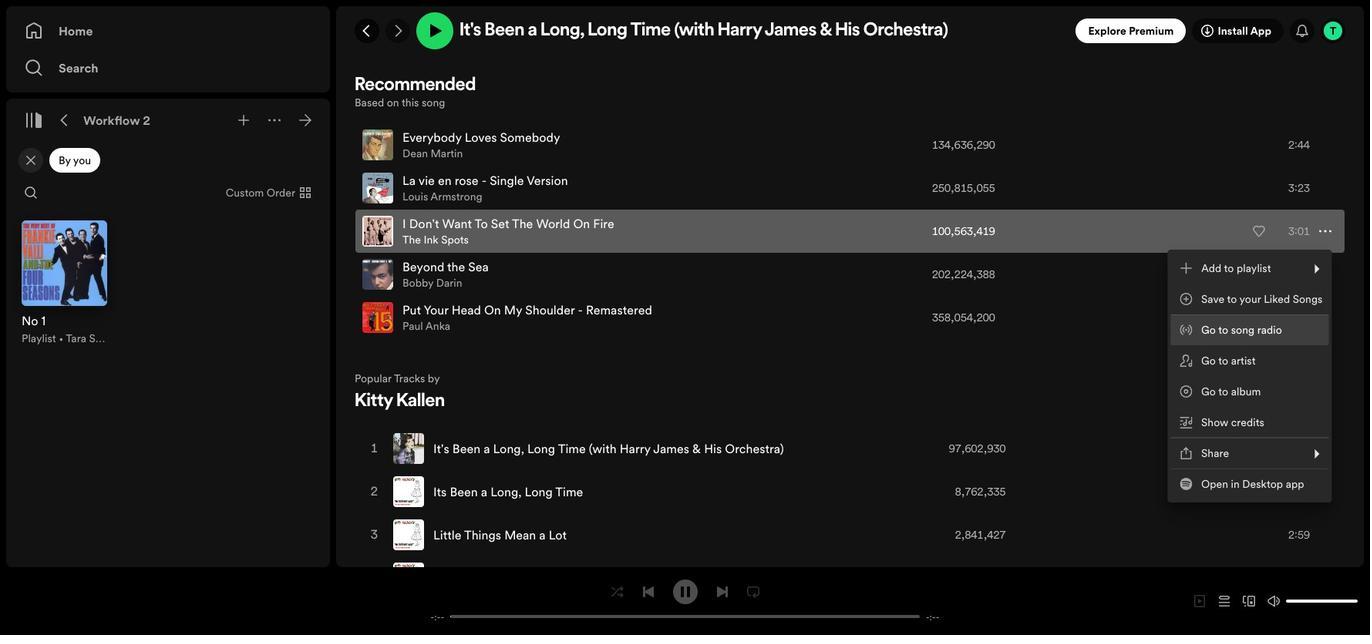 Task type: locate. For each thing, give the bounding box(es) containing it.
to inside go to artist link
[[1219, 353, 1229, 369]]

songs
[[1293, 292, 1323, 307]]

(with inside top bar and user menu element
[[674, 22, 715, 40]]

1 vertical spatial go
[[1202, 353, 1216, 369]]

time up lot
[[556, 484, 583, 501]]

time down once
[[631, 22, 671, 40]]

time inside cell
[[556, 484, 583, 501]]

2 me from the left
[[502, 0, 519, 12]]

me up go forward image in the top of the page
[[396, 0, 414, 12]]

time up its been a long, long time
[[558, 440, 586, 457]]

put your head on my shoulder - remastered link
[[403, 302, 652, 319]]

0 vertical spatial on
[[573, 215, 590, 232]]

0 horizontal spatial (with
[[589, 440, 617, 457]]

2 horizontal spatial me
[[611, 0, 628, 12]]

long
[[588, 22, 628, 40], [528, 440, 555, 457], [525, 484, 553, 501]]

1 horizontal spatial -:--
[[926, 611, 940, 624]]

everybody loves somebody link
[[403, 129, 560, 146]]

to left the your
[[1228, 292, 1238, 307]]

to for artist
[[1219, 353, 1229, 369]]

go down save
[[1202, 322, 1216, 338]]

share
[[1202, 446, 1230, 461]]

1 horizontal spatial then
[[559, 0, 584, 12]]

go to artist link
[[1171, 346, 1329, 376]]

en
[[438, 172, 452, 189]]

long inside cell
[[525, 484, 553, 501]]

time inside cell
[[558, 440, 586, 457]]

0 horizontal spatial song
[[422, 95, 445, 110]]

it's been a long, long time (with harry james & his orchestra) inside top bar and user menu element
[[460, 22, 949, 40]]

1 vertical spatial time
[[558, 440, 586, 457]]

group
[[12, 211, 116, 355]]

group containing playlist
[[12, 211, 116, 355]]

menu
[[1168, 250, 1332, 503]]

0 horizontal spatial his
[[704, 440, 722, 457]]

0 horizontal spatial it's
[[355, 29, 371, 46]]

orchestra)
[[864, 22, 949, 40], [725, 440, 784, 457]]

0 horizontal spatial me
[[396, 0, 414, 12]]

3:23
[[1289, 180, 1310, 196]]

it's left 'been'
[[355, 29, 371, 46]]

3:01 cell
[[1198, 211, 1332, 252]]

go to album
[[1202, 384, 1262, 400]]

it's right long,
[[460, 22, 481, 40]]

3 kiss from the left
[[587, 0, 608, 12]]

0 vertical spatial time
[[631, 22, 671, 40]]

1 horizontal spatial kiss
[[478, 0, 499, 12]]

go for go to album
[[1202, 384, 1216, 400]]

volume high image
[[1268, 595, 1280, 608]]

1 cell from the left
[[369, 558, 381, 599]]

player controls element
[[414, 580, 957, 624]]

custom
[[226, 185, 264, 201]]

1 vertical spatial long,
[[493, 440, 524, 457]]

go inside button
[[1202, 322, 1216, 338]]

so kiss me once, then kiss me twice, then kiss me once again it's been a long, long time
[[355, 0, 659, 46]]

1 vertical spatial orchestra)
[[725, 440, 784, 457]]

i don't want to set the world on fire row
[[356, 210, 1345, 253]]

desktop
[[1243, 477, 1284, 492]]

everybody loves somebody dean martin
[[403, 129, 560, 161]]

1 horizontal spatial james
[[765, 22, 817, 40]]

0 vertical spatial song
[[422, 95, 445, 110]]

then right twice,
[[559, 0, 584, 12]]

long, up its been a long, long time
[[493, 440, 524, 457]]

workflow 2 button
[[80, 108, 154, 133]]

sea
[[468, 258, 489, 275]]

0 horizontal spatial james
[[654, 440, 690, 457]]

paul
[[403, 319, 423, 334]]

a inside so kiss me once, then kiss me twice, then kiss me once again it's been a long, long time
[[405, 29, 411, 46]]

2 cell from the left
[[393, 558, 916, 599]]

to inside add to playlist dropdown button
[[1225, 261, 1234, 276]]

been inside top bar and user menu element
[[485, 22, 525, 40]]

1 vertical spatial his
[[704, 440, 722, 457]]

head
[[452, 302, 481, 319]]

been for 8,762,335
[[450, 484, 478, 501]]

3:01
[[1289, 224, 1310, 239]]

me left once
[[611, 0, 628, 12]]

workflow 2
[[83, 112, 150, 129]]

again
[[355, 12, 385, 29]]

little things mean a lot cell
[[393, 514, 916, 556]]

a left lot
[[539, 527, 546, 544]]

to left artist
[[1219, 353, 1229, 369]]

martin
[[431, 146, 463, 161]]

2 vertical spatial time
[[556, 484, 583, 501]]

to inside go to album link
[[1219, 384, 1229, 400]]

1 vertical spatial on
[[484, 302, 501, 319]]

been right its
[[450, 484, 478, 501]]

song right this
[[422, 95, 445, 110]]

0 vertical spatial it's been a long, long time (with harry james & his orchestra)
[[460, 22, 949, 40]]

0 horizontal spatial kiss
[[372, 0, 393, 12]]

0 vertical spatial his
[[835, 22, 860, 40]]

been inside cell
[[450, 484, 478, 501]]

kiss up time on the top of the page
[[478, 0, 499, 12]]

8,762,335
[[956, 484, 1006, 500]]

everybody
[[403, 129, 462, 146]]

0 vertical spatial long
[[588, 22, 628, 40]]

1 vertical spatial james
[[654, 440, 690, 457]]

show
[[1202, 415, 1229, 430]]

1 horizontal spatial orchestra)
[[864, 22, 949, 40]]

recommended
[[355, 76, 476, 95]]

long inside cell
[[528, 440, 555, 457]]

•
[[59, 331, 63, 346]]

1 vertical spatial &
[[693, 440, 701, 457]]

darin
[[436, 275, 463, 291]]

me left twice,
[[502, 0, 519, 12]]

0 horizontal spatial orchestra)
[[725, 440, 784, 457]]

been
[[485, 22, 525, 40], [453, 440, 481, 457], [450, 484, 478, 501]]

1 vertical spatial song
[[1232, 322, 1255, 338]]

1 -:-- from the left
[[431, 611, 445, 624]]

0 horizontal spatial then
[[450, 0, 475, 12]]

0 vertical spatial james
[[765, 22, 817, 40]]

2 vertical spatial been
[[450, 484, 478, 501]]

2 go from the top
[[1202, 353, 1216, 369]]

i don't want to set the world on fire the ink spots
[[403, 215, 615, 248]]

1 horizontal spatial his
[[835, 22, 860, 40]]

long, down twice,
[[541, 22, 584, 40]]

save to your liked songs
[[1202, 292, 1323, 307]]

to inside go to song radio button
[[1219, 322, 1229, 338]]

beyond the sea link
[[403, 258, 489, 275]]

vie
[[419, 172, 435, 189]]

1 horizontal spatial the
[[512, 215, 533, 232]]

on left my
[[484, 302, 501, 319]]

a up its been a long, long time link
[[484, 440, 490, 457]]

to left album
[[1219, 384, 1229, 400]]

beyond
[[403, 258, 445, 275]]

recommended based on this song
[[355, 76, 476, 110]]

0 vertical spatial (with
[[674, 22, 715, 40]]

kiss
[[372, 0, 393, 12], [478, 0, 499, 12], [587, 0, 608, 12]]

to for album
[[1219, 384, 1229, 400]]

long, up the little things mean a lot
[[491, 484, 522, 501]]

0 vertical spatial go
[[1202, 322, 1216, 338]]

t button
[[1321, 19, 1346, 43]]

1 horizontal spatial me
[[502, 0, 519, 12]]

0 horizontal spatial harry
[[620, 440, 651, 457]]

cell
[[369, 558, 381, 599], [393, 558, 916, 599], [928, 558, 1189, 599], [1201, 558, 1332, 599]]

a up things
[[481, 484, 488, 501]]

0 horizontal spatial -:--
[[431, 611, 445, 624]]

playlist
[[22, 331, 56, 346]]

twice,
[[522, 0, 556, 12]]

4 cell from the left
[[1201, 558, 1332, 599]]

2 -:-- from the left
[[926, 611, 940, 624]]

harry
[[718, 22, 762, 40], [620, 440, 651, 457]]

share button
[[1171, 438, 1329, 469]]

0 vertical spatial long,
[[541, 22, 584, 40]]

long, inside it's been a long, long time (with harry james & his orchestra) cell
[[493, 440, 524, 457]]

3 me from the left
[[611, 0, 628, 12]]

1 horizontal spatial &
[[820, 22, 832, 40]]

disable repeat image
[[747, 586, 759, 598]]

time for 97,602,930
[[558, 440, 586, 457]]

1 vertical spatial it's been a long, long time (with harry james & his orchestra)
[[433, 440, 784, 457]]

it's been a long, long time (with harry james & his orchestra)
[[460, 22, 949, 40], [433, 440, 784, 457]]

0 vertical spatial &
[[820, 22, 832, 40]]

& inside cell
[[693, 440, 701, 457]]

Disable repeat checkbox
[[741, 580, 766, 604]]

time
[[631, 22, 671, 40], [558, 440, 586, 457], [556, 484, 583, 501]]

go forward image
[[392, 25, 404, 37]]

1 horizontal spatial :-
[[930, 611, 936, 624]]

3 cell from the left
[[928, 558, 1189, 599]]

save
[[1202, 292, 1225, 307]]

0 horizontal spatial on
[[484, 302, 501, 319]]

radio
[[1258, 322, 1283, 338]]

home
[[59, 22, 93, 39]]

1 horizontal spatial it's
[[433, 440, 450, 457]]

playlist
[[1237, 261, 1272, 276]]

show credits button
[[1171, 407, 1329, 438]]

3 go from the top
[[1202, 384, 1216, 400]]

to up go to artist
[[1219, 322, 1229, 338]]

long inside top bar and user menu element
[[588, 22, 628, 40]]

go left artist
[[1202, 353, 1216, 369]]

la vie en rose - single version louis armstrong
[[403, 172, 568, 204]]

2 horizontal spatial it's
[[460, 22, 481, 40]]

go for go to song radio
[[1202, 322, 1216, 338]]

1 horizontal spatial song
[[1232, 322, 1255, 338]]

0 horizontal spatial &
[[693, 440, 701, 457]]

little
[[433, 527, 462, 544]]

app
[[1286, 477, 1305, 492]]

2 vertical spatial long
[[525, 484, 553, 501]]

1 vertical spatial (with
[[589, 440, 617, 457]]

Custom Order, Grid view field
[[213, 180, 321, 205]]

go up show at right
[[1202, 384, 1216, 400]]

loves
[[465, 129, 497, 146]]

0 horizontal spatial :-
[[434, 611, 441, 624]]

0 vertical spatial harry
[[718, 22, 762, 40]]

time
[[472, 29, 497, 46]]

the right set
[[512, 215, 533, 232]]

been up its been a long, long time
[[453, 440, 481, 457]]

1 horizontal spatial harry
[[718, 22, 762, 40]]

long, inside its been a long, long time cell
[[491, 484, 522, 501]]

to right add
[[1225, 261, 1234, 276]]

to inside the save to your liked songs button
[[1228, 292, 1238, 307]]

1 horizontal spatial (with
[[674, 22, 715, 40]]

song left radio
[[1232, 322, 1255, 338]]

put your head on my shoulder - remastered cell
[[363, 297, 905, 339]]

1 horizontal spatial on
[[573, 215, 590, 232]]

2 vertical spatial long,
[[491, 484, 522, 501]]

it's been a long, long time (with harry james & his orchestra) down once
[[460, 22, 949, 40]]

playlist •
[[22, 331, 66, 346]]

bobby
[[403, 275, 434, 291]]

1 vertical spatial long
[[528, 440, 555, 457]]

go back image
[[361, 25, 373, 37]]

time for 8,762,335
[[556, 484, 583, 501]]

by you
[[59, 153, 91, 168]]

0 vertical spatial been
[[485, 22, 525, 40]]

kiss right the so
[[372, 0, 393, 12]]

world
[[536, 215, 570, 232]]

song inside button
[[1232, 322, 1255, 338]]

dean
[[403, 146, 428, 161]]

then
[[450, 0, 475, 12], [559, 0, 584, 12]]

once,
[[417, 0, 447, 12]]

so
[[355, 0, 369, 12]]

250,815,055
[[933, 180, 996, 196]]

to
[[1225, 261, 1234, 276], [1228, 292, 1238, 307], [1219, 322, 1229, 338], [1219, 353, 1229, 369], [1219, 384, 1229, 400]]

been down twice,
[[485, 22, 525, 40]]

1 vertical spatial harry
[[620, 440, 651, 457]]

1 vertical spatial been
[[453, 440, 481, 457]]

james
[[765, 22, 817, 40], [654, 440, 690, 457]]

top bar and user menu element
[[336, 6, 1364, 56]]

3:24
[[1289, 484, 1310, 500]]

kiss left once
[[587, 0, 608, 12]]

1 go from the top
[[1202, 322, 1216, 338]]

the ink spots link
[[403, 232, 469, 248]]

it's been a long, long time (with harry james & his orchestra) up its been a long, long time cell
[[433, 440, 784, 457]]

what's new image
[[1297, 25, 1309, 37]]

the left ink
[[403, 232, 421, 248]]

i
[[403, 215, 406, 232]]

long for 8,762,335
[[525, 484, 553, 501]]

then right once,
[[450, 0, 475, 12]]

been inside cell
[[453, 440, 481, 457]]

me
[[396, 0, 414, 12], [502, 0, 519, 12], [611, 0, 628, 12]]

its been a long, long time
[[433, 484, 583, 501]]

on left fire at the top
[[573, 215, 590, 232]]

song inside the recommended based on this song
[[422, 95, 445, 110]]

once
[[631, 0, 659, 12]]

0 vertical spatial orchestra)
[[864, 22, 949, 40]]

it's up its
[[433, 440, 450, 457]]

your
[[1240, 292, 1262, 307]]

a right go forward image in the top of the page
[[405, 29, 411, 46]]

2 vertical spatial go
[[1202, 384, 1216, 400]]

None search field
[[19, 180, 43, 205]]

a inside cell
[[539, 527, 546, 544]]

2 horizontal spatial kiss
[[587, 0, 608, 12]]

search link
[[25, 52, 312, 83]]

harry inside top bar and user menu element
[[718, 22, 762, 40]]

on
[[573, 215, 590, 232], [484, 302, 501, 319]]



Task type: describe. For each thing, give the bounding box(es) containing it.
it's been a long, long time (with harry james & his orchestra) inside cell
[[433, 440, 784, 457]]

pause image
[[679, 586, 691, 598]]

show credits
[[1202, 415, 1265, 430]]

install app
[[1218, 23, 1272, 39]]

long
[[445, 29, 469, 46]]

2 kiss from the left
[[478, 0, 499, 12]]

by
[[428, 371, 440, 386]]

shoulder
[[525, 302, 575, 319]]

it's been a long, long time (with harry james & his orchestra) cell
[[393, 428, 916, 470]]

kallen
[[397, 393, 445, 411]]

been for 97,602,930
[[453, 440, 481, 457]]

by
[[59, 153, 71, 168]]

this
[[402, 95, 419, 110]]

1 kiss from the left
[[372, 0, 393, 12]]

its been a long, long time link
[[433, 484, 583, 501]]

harry inside cell
[[620, 440, 651, 457]]

based
[[355, 95, 384, 110]]

it's been a long, long time (with harry james & his orchestra) link
[[433, 440, 784, 457]]

to for song
[[1219, 322, 1229, 338]]

connect to a device image
[[1243, 595, 1256, 608]]

orchestra) inside it's been a long, long time (with harry james & his orchestra) cell
[[725, 440, 784, 457]]

100,563,419
[[933, 224, 996, 239]]

previous image
[[642, 586, 654, 598]]

spots
[[441, 232, 469, 248]]

version
[[527, 172, 568, 189]]

2 then from the left
[[559, 0, 584, 12]]

your
[[424, 302, 449, 319]]

0 horizontal spatial the
[[403, 232, 421, 248]]

add
[[1202, 261, 1222, 276]]

go for go to artist
[[1202, 353, 1216, 369]]

2:44
[[1289, 137, 1310, 153]]

to for your
[[1228, 292, 1238, 307]]

put your head on my shoulder - remastered paul anka
[[403, 302, 652, 334]]

long,
[[414, 29, 442, 46]]

you
[[73, 153, 91, 168]]

rose
[[455, 172, 479, 189]]

paul anka link
[[403, 319, 451, 334]]

134,636,290
[[933, 137, 996, 153]]

add to playlist
[[1202, 261, 1272, 276]]

on inside put your head on my shoulder - remastered paul anka
[[484, 302, 501, 319]]

to for playlist
[[1225, 261, 1234, 276]]

97,602,930
[[949, 441, 1006, 457]]

i don't want to set the world on fire cell
[[363, 211, 905, 252]]

anka
[[426, 319, 451, 334]]

install app link
[[1193, 19, 1284, 43]]

long, inside top bar and user menu element
[[541, 22, 584, 40]]

remastered
[[586, 302, 652, 319]]

- inside la vie en rose - single version louis armstrong
[[482, 172, 487, 189]]

his inside top bar and user menu element
[[835, 22, 860, 40]]

a inside cell
[[484, 440, 490, 457]]

2 :- from the left
[[930, 611, 936, 624]]

in
[[1231, 477, 1240, 492]]

main element
[[6, 6, 330, 568]]

202,224,388
[[933, 267, 996, 282]]

on
[[387, 95, 399, 110]]

the
[[447, 258, 465, 275]]

little things mean a lot
[[433, 527, 567, 544]]

things
[[464, 527, 501, 544]]

it's inside so kiss me once, then kiss me twice, then kiss me once again it's been a long, long time
[[355, 29, 371, 46]]

1 me from the left
[[396, 0, 414, 12]]

1 :- from the left
[[434, 611, 441, 624]]

2:59
[[1289, 528, 1310, 543]]

explore
[[1089, 23, 1127, 39]]

louis
[[403, 189, 428, 204]]

orchestra) inside top bar and user menu element
[[864, 22, 949, 40]]

long, for 8,762,335
[[491, 484, 522, 501]]

fire
[[593, 215, 615, 232]]

i don't want to set the world on fire link
[[403, 215, 615, 232]]

a inside cell
[[481, 484, 488, 501]]

don't
[[409, 215, 439, 232]]

enable shuffle image
[[611, 586, 624, 598]]

- inside put your head on my shoulder - remastered paul anka
[[578, 302, 583, 319]]

time inside top bar and user menu element
[[631, 22, 671, 40]]

go to artist
[[1202, 353, 1256, 369]]

open in desktop app
[[1202, 477, 1305, 492]]

tracks
[[394, 371, 425, 386]]

louis armstrong link
[[403, 189, 483, 204]]

next image
[[716, 586, 729, 598]]

on inside 'i don't want to set the world on fire the ink spots'
[[573, 215, 590, 232]]

been
[[374, 29, 402, 46]]

bobby darin link
[[403, 275, 463, 291]]

premium
[[1129, 23, 1174, 39]]

long for 97,602,930
[[528, 440, 555, 457]]

app
[[1251, 23, 1272, 39]]

it's inside it's been a long, long time (with harry james & his orchestra) cell
[[433, 440, 450, 457]]

beyond the sea bobby darin
[[403, 258, 489, 291]]

lot
[[549, 527, 567, 544]]

dean martin link
[[403, 146, 463, 161]]

credits
[[1232, 415, 1265, 430]]

la vie en rose - single version cell
[[363, 167, 905, 209]]

artist
[[1232, 353, 1256, 369]]

home link
[[25, 15, 312, 46]]

group inside main element
[[12, 211, 116, 355]]

his inside cell
[[704, 440, 722, 457]]

its been a long, long time cell
[[393, 471, 916, 513]]

want
[[442, 215, 472, 232]]

put
[[403, 302, 421, 319]]

1 then from the left
[[450, 0, 475, 12]]

james inside top bar and user menu element
[[765, 22, 817, 40]]

custom order
[[226, 185, 295, 201]]

open
[[1202, 477, 1229, 492]]

By you checkbox
[[49, 148, 100, 173]]

beyond the sea cell
[[363, 254, 905, 295]]

install
[[1218, 23, 1249, 39]]

long, for 97,602,930
[[493, 440, 524, 457]]

la vie en rose - single version link
[[403, 172, 568, 189]]

kitty
[[355, 393, 393, 411]]

armstrong
[[431, 189, 483, 204]]

(with inside it's been a long, long time (with harry james & his orchestra) cell
[[589, 440, 617, 457]]

james inside cell
[[654, 440, 690, 457]]

la
[[403, 172, 416, 189]]

to
[[475, 215, 488, 232]]

menu containing add to playlist
[[1168, 250, 1332, 503]]

everybody loves somebody cell
[[363, 124, 905, 166]]

2:38
[[1289, 310, 1310, 325]]

& inside top bar and user menu element
[[820, 22, 832, 40]]

t
[[1330, 23, 1337, 39]]

workflow
[[83, 112, 140, 129]]

ink
[[424, 232, 439, 248]]

open in desktop app button
[[1171, 469, 1329, 500]]

none search field inside main element
[[19, 180, 43, 205]]

a down twice,
[[528, 22, 537, 40]]

add to playlist button
[[1171, 253, 1329, 284]]

set
[[491, 215, 509, 232]]

go to song radio button
[[1171, 315, 1329, 346]]

clear filters image
[[25, 154, 37, 167]]

search in your library image
[[25, 187, 37, 199]]

3:26
[[1289, 441, 1310, 457]]

explore premium button
[[1076, 19, 1187, 43]]

it's inside top bar and user menu element
[[460, 22, 481, 40]]

search
[[59, 59, 98, 76]]



Task type: vqa. For each thing, say whether or not it's contained in the screenshot.
Recents
no



